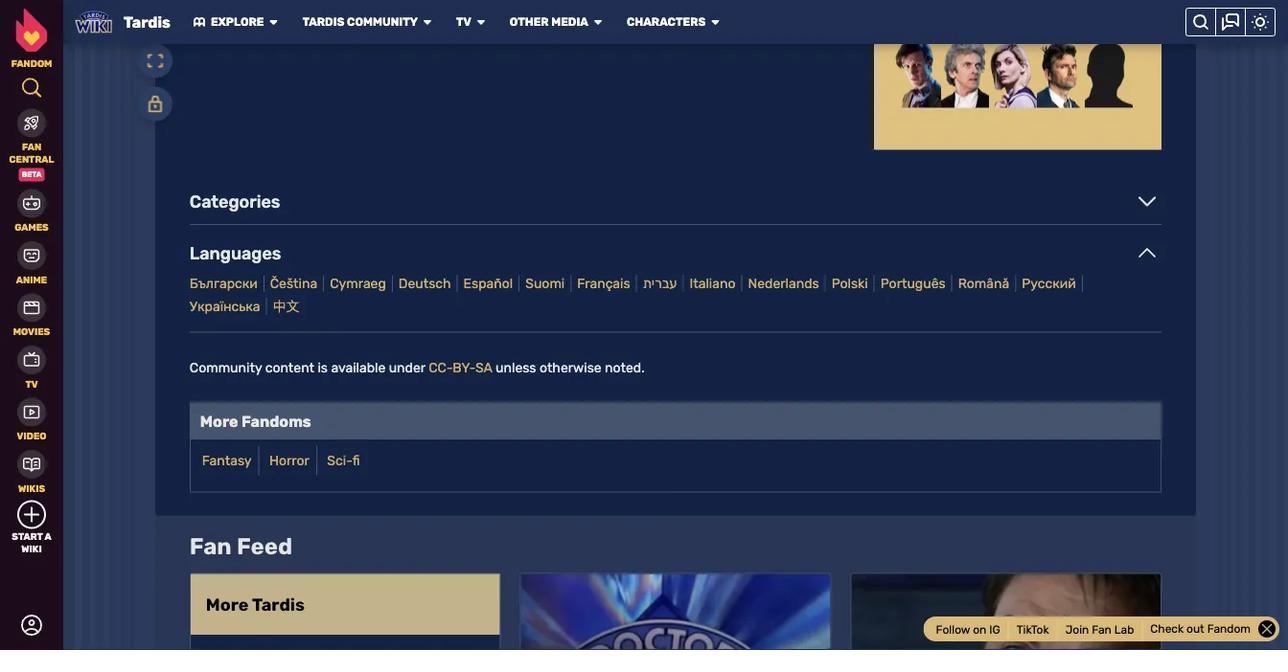 Task type: locate. For each thing, give the bounding box(es) containing it.
more
[[200, 413, 238, 431], [206, 595, 249, 615]]

2 tiny image from the left
[[422, 16, 433, 28]]

1 vertical spatial tv
[[25, 379, 38, 390]]

fan
[[22, 141, 41, 153], [190, 533, 232, 560], [1092, 624, 1112, 637]]

4 tiny image from the left
[[592, 16, 604, 28]]

tiny image right characters
[[710, 16, 721, 28]]

tiktok
[[1017, 624, 1050, 637]]

0 horizontal spatial fan
[[22, 141, 41, 153]]

eleventh doctor no background image
[[894, 39, 942, 108]]

tv left other
[[456, 15, 471, 29]]

0 horizontal spatial small image
[[23, 507, 40, 524]]

polski
[[832, 276, 868, 292]]

available
[[331, 360, 386, 376]]

other
[[510, 15, 549, 29]]

search [ctrl-option-f] image
[[21, 77, 42, 98]]

tardis down feed
[[252, 595, 305, 615]]

0 horizontal spatial tv link
[[0, 344, 63, 391]]

tiny image right explore
[[268, 16, 279, 28]]

2 tiny image from the left
[[710, 16, 721, 28]]

0 vertical spatial more
[[200, 413, 238, 431]]

movies link
[[0, 292, 63, 338]]

fan up central
[[22, 141, 41, 153]]

1 vertical spatial fan
[[190, 533, 232, 560]]

română link
[[953, 275, 1016, 292]]

1 horizontal spatial fan
[[190, 533, 232, 560]]

video link
[[0, 396, 63, 443]]

0 vertical spatial tv
[[456, 15, 471, 29]]

small image up start
[[23, 507, 40, 524]]

tiny image right media
[[592, 16, 604, 28]]

tiny image inside explore link
[[194, 16, 205, 28]]

português
[[881, 276, 946, 292]]

fan inside fan central beta
[[22, 141, 41, 153]]

small image
[[1139, 245, 1156, 262], [23, 507, 40, 524]]

join fan lab link
[[1058, 619, 1143, 640]]

tiny image left other
[[475, 16, 487, 28]]

3 tiny image from the left
[[475, 16, 487, 28]]

1 vertical spatial community
[[190, 360, 262, 376]]

español link
[[458, 275, 520, 292]]

0 horizontal spatial tv
[[25, 379, 38, 390]]

русский link
[[1016, 275, 1083, 292]]

horror
[[269, 453, 310, 469]]

tardis
[[124, 13, 171, 31], [302, 15, 345, 29], [252, 595, 305, 615]]

more up fantasy link
[[200, 413, 238, 431]]

tv
[[456, 15, 471, 29], [25, 379, 38, 390]]

0 vertical spatial community
[[347, 15, 418, 29]]

noted.
[[605, 360, 645, 376]]

out
[[1187, 623, 1205, 637]]

fan left lab
[[1092, 624, 1112, 637]]

cymraeg link
[[324, 275, 393, 292]]

tardis image
[[75, 8, 112, 36]]

under
[[389, 360, 425, 376]]

explore
[[211, 15, 264, 29]]

2 vertical spatial fan
[[1092, 624, 1112, 637]]

follow
[[936, 624, 970, 637]]

join
[[1066, 624, 1089, 637]]

cc-
[[429, 360, 453, 376]]

tardis right explore
[[302, 15, 345, 29]]

1 horizontal spatial community
[[347, 15, 418, 29]]

small image inside "start a wiki" link
[[23, 507, 40, 524]]

deutsch link
[[393, 275, 458, 292]]

tardis up "expand" image
[[124, 13, 171, 31]]

more down fan feed
[[206, 595, 249, 615]]

tv link down "movies"
[[0, 344, 63, 391]]

check
[[1151, 623, 1184, 637]]

more fandoms
[[200, 413, 311, 431]]

0 horizontal spatial community
[[190, 360, 262, 376]]

中文 link
[[267, 298, 305, 315]]

fandom
[[11, 58, 52, 70]]

0 vertical spatial small image
[[1139, 245, 1156, 262]]

español
[[464, 276, 513, 292]]

other media link
[[510, 15, 589, 29]]

українська link
[[184, 298, 267, 315]]

cc-by-sa link
[[429, 360, 492, 376]]

central
[[9, 153, 54, 165]]

wikis
[[18, 483, 45, 495]]

1 tiny image from the left
[[194, 16, 205, 28]]

on
[[973, 624, 987, 637]]

nederlands
[[748, 276, 819, 292]]

beta
[[22, 170, 42, 179]]

italiano
[[690, 276, 736, 292]]

unless
[[496, 360, 536, 376]]

0 vertical spatial fan
[[22, 141, 41, 153]]

português link
[[875, 275, 953, 292]]

otherwise
[[540, 360, 602, 376]]

fan central beta
[[9, 141, 54, 179]]

français
[[577, 276, 630, 292]]

fandoms
[[242, 413, 311, 431]]

sci-fi link
[[327, 453, 360, 469]]

by-
[[453, 360, 476, 376]]

1 tiny image from the left
[[268, 16, 279, 28]]

tv up video link
[[25, 379, 38, 390]]

follow on ig
[[936, 624, 1001, 637]]

tiny image left explore
[[194, 16, 205, 28]]

1 horizontal spatial tv link
[[456, 15, 471, 29]]

characters
[[627, 15, 706, 29]]

sixth doctor landing image
[[894, 0, 942, 39]]

1 vertical spatial small image
[[23, 507, 40, 524]]

community
[[347, 15, 418, 29], [190, 360, 262, 376]]

0 vertical spatial tv link
[[456, 15, 471, 29]]

feed
[[237, 533, 293, 560]]

tv link left other
[[456, 15, 471, 29]]

small image down small icon
[[1139, 245, 1156, 262]]

suomi
[[526, 276, 565, 292]]

start a wiki
[[12, 532, 51, 555]]

tiny image
[[194, 16, 205, 28], [422, 16, 433, 28], [475, 16, 487, 28], [592, 16, 604, 28]]

tiny image right tardis community link
[[422, 16, 433, 28]]

1 horizontal spatial small image
[[1139, 245, 1156, 262]]

cymraeg
[[330, 276, 386, 292]]

1 vertical spatial more
[[206, 595, 249, 615]]

fan feed
[[190, 533, 293, 560]]

tv link
[[456, 15, 471, 29], [0, 344, 63, 391]]

1 horizontal spatial tv
[[456, 15, 471, 29]]

0 horizontal spatial tiny image
[[268, 16, 279, 28]]

suomi link
[[520, 275, 572, 292]]

horror link
[[269, 453, 310, 469]]

view source image
[[147, 95, 164, 112]]

tardis for tardis community
[[302, 15, 345, 29]]

українська
[[190, 298, 260, 314]]

1 horizontal spatial tiny image
[[710, 16, 721, 28]]

fandom
[[1208, 623, 1251, 637]]

2 horizontal spatial fan
[[1092, 624, 1112, 637]]

start
[[12, 532, 43, 543]]

fan left feed
[[190, 533, 232, 560]]

tiny image
[[268, 16, 279, 28], [710, 16, 721, 28]]

tiny image for explore link
[[268, 16, 279, 28]]

follow on ig link
[[929, 619, 1009, 640]]

community content is available under cc-by-sa unless otherwise noted.
[[190, 360, 645, 376]]

anime link
[[0, 240, 63, 286]]

tardis for tardis
[[124, 13, 171, 31]]



Task type: describe. For each thing, give the bounding box(es) containing it.
中文
[[273, 298, 300, 314]]

wiki
[[21, 544, 42, 555]]

čeština
[[270, 276, 318, 292]]

explore link
[[194, 15, 264, 29]]

tv inside fandom navigation element
[[25, 379, 38, 390]]

start a wiki link
[[0, 501, 63, 556]]

tenth doctor no background image
[[1085, 0, 1133, 39]]

tiny image for tv
[[475, 16, 487, 28]]

română
[[958, 276, 1010, 292]]

collapse image
[[1259, 621, 1276, 639]]

fan for fan central beta
[[22, 141, 41, 153]]

eighth doctor no background image
[[990, 0, 1037, 39]]

1 vertical spatial tv link
[[0, 344, 63, 391]]

movies
[[13, 326, 50, 338]]

small image
[[1139, 193, 1156, 210]]

sci-
[[327, 453, 352, 469]]

mystery doctor image
[[1085, 39, 1133, 108]]

italiano link
[[684, 275, 743, 292]]

tardis community
[[302, 15, 418, 29]]

polski link
[[826, 275, 875, 292]]

ig
[[990, 624, 1001, 637]]

deutsch
[[399, 276, 451, 292]]

русский
[[1022, 276, 1076, 292]]

fantasy
[[202, 453, 252, 469]]

is
[[318, 360, 328, 376]]

thirteenth doctor no background image
[[990, 39, 1037, 108]]

check out fandom link
[[1151, 623, 1251, 637]]

български link
[[184, 275, 264, 292]]

expand image
[[147, 52, 164, 69]]

sci-fi
[[327, 453, 360, 469]]

fi
[[352, 453, 360, 469]]

русский українська
[[190, 276, 1076, 314]]

fandom link
[[0, 9, 63, 70]]

video
[[17, 431, 46, 442]]

characters link
[[627, 15, 706, 29]]

tiny image for other media
[[592, 16, 604, 28]]

tiny image for the characters link
[[710, 16, 721, 28]]

more tardis
[[206, 595, 305, 615]]

fourteenth doctor no background image
[[1037, 39, 1085, 108]]

tardis community link
[[302, 15, 418, 29]]

tiktok link
[[1009, 619, 1058, 640]]

fantasy link
[[202, 453, 252, 469]]

content
[[265, 360, 314, 376]]

français link
[[572, 275, 637, 292]]

categories
[[190, 192, 280, 212]]

join fan lab
[[1066, 624, 1134, 637]]

עברית link
[[637, 275, 684, 292]]

more for more fandoms
[[200, 413, 238, 431]]

fandom navigation element
[[0, 9, 63, 556]]

lab
[[1115, 624, 1134, 637]]

other media
[[510, 15, 589, 29]]

media
[[551, 15, 589, 29]]

עברית
[[643, 276, 677, 292]]

sa
[[476, 360, 492, 376]]

български
[[190, 276, 258, 292]]

seventh doctor no background image
[[942, 0, 990, 39]]

čeština link
[[264, 275, 324, 292]]

nederlands link
[[743, 275, 826, 292]]

fan for fan feed
[[190, 533, 232, 560]]

ninthdoctor no background image
[[1037, 0, 1085, 39]]

more for more tardis
[[206, 595, 249, 615]]

check out fandom
[[1151, 623, 1251, 637]]

tiny image for tardis community
[[422, 16, 433, 28]]

a
[[45, 532, 51, 543]]

anime
[[16, 274, 47, 286]]

languages
[[190, 243, 281, 263]]

games link
[[0, 187, 63, 234]]

games
[[15, 222, 49, 233]]

twelfth doctor no background image
[[942, 39, 990, 108]]

tardis link
[[124, 12, 171, 32]]



Task type: vqa. For each thing, say whether or not it's contained in the screenshot.
noted.
yes



